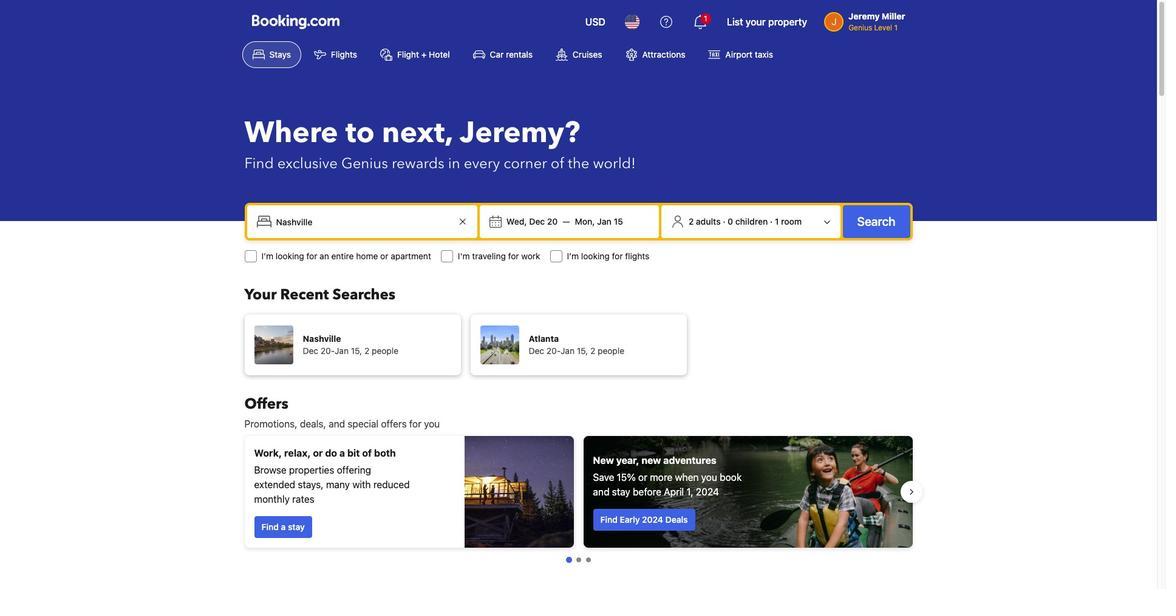 Task type: describe. For each thing, give the bounding box(es) containing it.
offers
[[245, 394, 288, 414]]

a inside work, relax, or do a bit of both browse properties offering extended stays, many with reduced monthly rates
[[340, 448, 345, 459]]

1 button
[[686, 7, 715, 36]]

usd button
[[578, 7, 613, 36]]

0
[[728, 216, 733, 227]]

deals
[[666, 515, 688, 525]]

+
[[421, 49, 427, 60]]

20- for atlanta
[[547, 346, 561, 356]]

stays link
[[242, 41, 301, 68]]

of inside 'where to next, jeremy? find exclusive genius rewards in every corner of the world!'
[[551, 154, 565, 174]]

your
[[746, 16, 766, 27]]

jeremy
[[849, 11, 880, 21]]

work,
[[254, 448, 282, 459]]

find early 2024 deals link
[[593, 509, 695, 531]]

early
[[620, 515, 640, 525]]

with
[[353, 479, 371, 490]]

miller
[[882, 11, 906, 21]]

you inside new year, new adventures save 15% or more when you book and stay before april 1, 2024
[[702, 472, 718, 483]]

adventures
[[664, 455, 717, 466]]

for for an
[[307, 251, 317, 261]]

rentals
[[506, 49, 533, 60]]

more
[[650, 472, 673, 483]]

Where are you going? field
[[271, 211, 456, 233]]

15, for nashville
[[351, 346, 362, 356]]

i'm for i'm traveling for work
[[458, 251, 470, 261]]

property
[[769, 16, 808, 27]]

search button
[[843, 205, 910, 238]]

list your property
[[727, 16, 808, 27]]

looking for i'm
[[276, 251, 304, 261]]

jeremy?
[[460, 113, 580, 153]]

jan for atlanta dec 20-jan 15, 2 people
[[561, 346, 575, 356]]

airport
[[726, 49, 753, 60]]

your
[[245, 285, 277, 305]]

usd
[[586, 16, 606, 27]]

flights link
[[304, 41, 368, 68]]

2 for nashville dec 20-jan 15, 2 people
[[365, 346, 370, 356]]

room
[[781, 216, 802, 227]]

recent
[[280, 285, 329, 305]]

wed,
[[507, 216, 527, 227]]

year,
[[617, 455, 640, 466]]

2 adults · 0 children · 1 room button
[[666, 210, 836, 233]]

or for entire
[[380, 251, 389, 261]]

list your property link
[[720, 7, 815, 36]]

corner
[[504, 154, 547, 174]]

wed, dec 20 — mon, jan 15
[[507, 216, 623, 227]]

special
[[348, 419, 379, 430]]

mon, jan 15 button
[[570, 211, 628, 233]]

bit
[[347, 448, 360, 459]]

airport taxis link
[[698, 41, 784, 68]]

new
[[593, 455, 614, 466]]

where to next, jeremy? find exclusive genius rewards in every corner of the world!
[[245, 113, 636, 174]]

taxis
[[755, 49, 774, 60]]

in
[[448, 154, 460, 174]]

when
[[675, 472, 699, 483]]

hotel
[[429, 49, 450, 60]]

i'm traveling for work
[[458, 251, 540, 261]]

next,
[[382, 113, 453, 153]]

to
[[346, 113, 375, 153]]

15, for atlanta
[[577, 346, 588, 356]]

new
[[642, 455, 661, 466]]

for for work
[[508, 251, 519, 261]]

1 horizontal spatial 1
[[775, 216, 779, 227]]

every
[[464, 154, 500, 174]]

new year, new adventures save 15% or more when you book and stay before april 1, 2024
[[593, 455, 742, 498]]

find a stay
[[262, 522, 305, 532]]

you inside 'offers promotions, deals, and special offers for you'
[[424, 419, 440, 430]]

rates
[[292, 494, 315, 505]]

cruises link
[[546, 41, 613, 68]]

the
[[568, 154, 590, 174]]

flights
[[625, 251, 650, 261]]

and inside new year, new adventures save 15% or more when you book and stay before april 1, 2024
[[593, 487, 610, 498]]

flight + hotel link
[[370, 41, 460, 68]]

car rentals
[[490, 49, 533, 60]]

atlanta
[[529, 334, 559, 344]]

jan for nashville dec 20-jan 15, 2 people
[[335, 346, 349, 356]]

home
[[356, 251, 378, 261]]

20
[[547, 216, 558, 227]]

i'm looking for flights
[[567, 251, 650, 261]]

where
[[245, 113, 338, 153]]

apartment
[[391, 251, 431, 261]]

an
[[320, 251, 329, 261]]

i'm looking for an entire home or apartment
[[262, 251, 431, 261]]

atlanta dec 20-jan 15, 2 people
[[529, 334, 625, 356]]

1 vertical spatial 2024
[[642, 515, 664, 525]]

entire
[[331, 251, 354, 261]]

properties
[[289, 465, 334, 476]]

find early 2024 deals
[[601, 515, 688, 525]]

i'm
[[567, 251, 579, 261]]

offers promotions, deals, and special offers for you
[[245, 394, 440, 430]]

work
[[522, 251, 540, 261]]

cruises
[[573, 49, 602, 60]]

attractions
[[643, 49, 686, 60]]

world!
[[593, 154, 636, 174]]

1,
[[687, 487, 694, 498]]

nashville
[[303, 334, 341, 344]]



Task type: vqa. For each thing, say whether or not it's contained in the screenshot.
way
no



Task type: locate. For each thing, give the bounding box(es) containing it.
· left 0
[[723, 216, 726, 227]]

2 i'm from the left
[[458, 251, 470, 261]]

dec for nashville
[[303, 346, 318, 356]]

genius down jeremy
[[849, 23, 873, 32]]

exclusive
[[278, 154, 338, 174]]

1 vertical spatial genius
[[341, 154, 388, 174]]

2024 inside new year, new adventures save 15% or more when you book and stay before april 1, 2024
[[696, 487, 719, 498]]

—
[[563, 216, 570, 227]]

a young girl and woman kayak on a river image
[[584, 436, 913, 548]]

1 vertical spatial and
[[593, 487, 610, 498]]

or right home
[[380, 251, 389, 261]]

booking.com image
[[252, 15, 339, 29]]

find inside find early 2024 deals link
[[601, 515, 618, 525]]

2 horizontal spatial 1
[[895, 23, 898, 32]]

1 looking from the left
[[276, 251, 304, 261]]

1 left list on the right
[[704, 14, 708, 23]]

jeremy miller genius level 1
[[849, 11, 906, 32]]

i'm
[[262, 251, 274, 261], [458, 251, 470, 261]]

0 vertical spatial 2024
[[696, 487, 719, 498]]

1 horizontal spatial 2024
[[696, 487, 719, 498]]

mon,
[[575, 216, 595, 227]]

1 vertical spatial stay
[[288, 522, 305, 532]]

dec down atlanta
[[529, 346, 544, 356]]

find down monthly
[[262, 522, 279, 532]]

or inside new year, new adventures save 15% or more when you book and stay before april 1, 2024
[[639, 472, 648, 483]]

0 horizontal spatial 1
[[704, 14, 708, 23]]

find a stay link
[[254, 516, 312, 538]]

1 inside jeremy miller genius level 1
[[895, 23, 898, 32]]

0 horizontal spatial ·
[[723, 216, 726, 227]]

extended
[[254, 479, 295, 490]]

of inside work, relax, or do a bit of both browse properties offering extended stays, many with reduced monthly rates
[[362, 448, 372, 459]]

and
[[329, 419, 345, 430], [593, 487, 610, 498]]

2 horizontal spatial jan
[[597, 216, 612, 227]]

i'm up your
[[262, 251, 274, 261]]

2 horizontal spatial 2
[[689, 216, 694, 227]]

2 inside atlanta dec 20-jan 15, 2 people
[[591, 346, 596, 356]]

your account menu jeremy miller genius level 1 element
[[825, 5, 910, 33]]

list
[[727, 16, 744, 27]]

and down save
[[593, 487, 610, 498]]

both
[[374, 448, 396, 459]]

2 people from the left
[[598, 346, 625, 356]]

save
[[593, 472, 615, 483]]

1 horizontal spatial of
[[551, 154, 565, 174]]

0 horizontal spatial 2
[[365, 346, 370, 356]]

1 20- from the left
[[321, 346, 335, 356]]

1 horizontal spatial and
[[593, 487, 610, 498]]

1 people from the left
[[372, 346, 399, 356]]

for right offers
[[409, 419, 422, 430]]

1 horizontal spatial genius
[[849, 23, 873, 32]]

browse
[[254, 465, 287, 476]]

2 · from the left
[[770, 216, 773, 227]]

people
[[372, 346, 399, 356], [598, 346, 625, 356]]

1 left the room
[[775, 216, 779, 227]]

0 horizontal spatial looking
[[276, 251, 304, 261]]

jan inside atlanta dec 20-jan 15, 2 people
[[561, 346, 575, 356]]

genius inside jeremy miller genius level 1
[[849, 23, 873, 32]]

1 horizontal spatial 20-
[[547, 346, 561, 356]]

a right the do
[[340, 448, 345, 459]]

and inside 'offers promotions, deals, and special offers for you'
[[329, 419, 345, 430]]

for left an
[[307, 251, 317, 261]]

find inside find a stay link
[[262, 522, 279, 532]]

genius inside 'where to next, jeremy? find exclusive genius rewards in every corner of the world!'
[[341, 154, 388, 174]]

work, relax, or do a bit of both browse properties offering extended stays, many with reduced monthly rates
[[254, 448, 410, 505]]

2024
[[696, 487, 719, 498], [642, 515, 664, 525]]

or
[[380, 251, 389, 261], [313, 448, 323, 459], [639, 472, 648, 483]]

2 20- from the left
[[547, 346, 561, 356]]

region
[[235, 431, 923, 553]]

0 horizontal spatial 15,
[[351, 346, 362, 356]]

20- down nashville at the bottom
[[321, 346, 335, 356]]

0 horizontal spatial jan
[[335, 346, 349, 356]]

1 15, from the left
[[351, 346, 362, 356]]

find left early
[[601, 515, 618, 525]]

0 vertical spatial genius
[[849, 23, 873, 32]]

for left flights
[[612, 251, 623, 261]]

april
[[664, 487, 684, 498]]

dec down nashville at the bottom
[[303, 346, 318, 356]]

for inside 'offers promotions, deals, and special offers for you'
[[409, 419, 422, 430]]

stay down the rates
[[288, 522, 305, 532]]

genius
[[849, 23, 873, 32], [341, 154, 388, 174]]

stays,
[[298, 479, 324, 490]]

before
[[633, 487, 662, 498]]

1 horizontal spatial stay
[[612, 487, 631, 498]]

region containing work, relax, or do a bit of both
[[235, 431, 923, 553]]

0 horizontal spatial or
[[313, 448, 323, 459]]

children
[[736, 216, 768, 227]]

and right deals, at bottom
[[329, 419, 345, 430]]

genius down to
[[341, 154, 388, 174]]

15, inside nashville dec 20-jan 15, 2 people
[[351, 346, 362, 356]]

dec for wed,
[[529, 216, 545, 227]]

· right children
[[770, 216, 773, 227]]

dec for atlanta
[[529, 346, 544, 356]]

promotions,
[[245, 419, 297, 430]]

1 horizontal spatial a
[[340, 448, 345, 459]]

1 vertical spatial you
[[702, 472, 718, 483]]

a photo of a couple standing in front of a cabin in a forest at night image
[[465, 436, 574, 548]]

people for nashville dec 20-jan 15, 2 people
[[372, 346, 399, 356]]

1 vertical spatial a
[[281, 522, 286, 532]]

or for save
[[639, 472, 648, 483]]

search
[[858, 214, 896, 228]]

2 for atlanta dec 20-jan 15, 2 people
[[591, 346, 596, 356]]

or left the do
[[313, 448, 323, 459]]

0 vertical spatial and
[[329, 419, 345, 430]]

1 down miller
[[895, 23, 898, 32]]

do
[[325, 448, 337, 459]]

traveling
[[472, 251, 506, 261]]

1 horizontal spatial or
[[380, 251, 389, 261]]

2 vertical spatial or
[[639, 472, 648, 483]]

stay down 15%
[[612, 487, 631, 498]]

2 horizontal spatial or
[[639, 472, 648, 483]]

0 horizontal spatial i'm
[[262, 251, 274, 261]]

1 horizontal spatial you
[[702, 472, 718, 483]]

looking
[[276, 251, 304, 261], [581, 251, 610, 261]]

15
[[614, 216, 623, 227]]

2 looking from the left
[[581, 251, 610, 261]]

flight
[[397, 49, 419, 60]]

book
[[720, 472, 742, 483]]

15%
[[617, 472, 636, 483]]

your recent searches
[[245, 285, 396, 305]]

of right bit
[[362, 448, 372, 459]]

progress bar
[[566, 557, 591, 563]]

1 · from the left
[[723, 216, 726, 227]]

a
[[340, 448, 345, 459], [281, 522, 286, 532]]

20- inside nashville dec 20-jan 15, 2 people
[[321, 346, 335, 356]]

jan
[[597, 216, 612, 227], [335, 346, 349, 356], [561, 346, 575, 356]]

find
[[245, 154, 274, 174], [601, 515, 618, 525], [262, 522, 279, 532]]

0 vertical spatial of
[[551, 154, 565, 174]]

jan inside nashville dec 20-jan 15, 2 people
[[335, 346, 349, 356]]

20- for nashville
[[321, 346, 335, 356]]

people inside atlanta dec 20-jan 15, 2 people
[[598, 346, 625, 356]]

20- inside atlanta dec 20-jan 15, 2 people
[[547, 346, 561, 356]]

0 horizontal spatial 20-
[[321, 346, 335, 356]]

find inside 'where to next, jeremy? find exclusive genius rewards in every corner of the world!'
[[245, 154, 274, 174]]

you left book
[[702, 472, 718, 483]]

rewards
[[392, 154, 445, 174]]

find down 'where'
[[245, 154, 274, 174]]

0 vertical spatial or
[[380, 251, 389, 261]]

1 horizontal spatial people
[[598, 346, 625, 356]]

2024 right early
[[642, 515, 664, 525]]

dec left 20
[[529, 216, 545, 227]]

people inside nashville dec 20-jan 15, 2 people
[[372, 346, 399, 356]]

20-
[[321, 346, 335, 356], [547, 346, 561, 356]]

or inside work, relax, or do a bit of both browse properties offering extended stays, many with reduced monthly rates
[[313, 448, 323, 459]]

searches
[[333, 285, 396, 305]]

people for atlanta dec 20-jan 15, 2 people
[[598, 346, 625, 356]]

0 horizontal spatial a
[[281, 522, 286, 532]]

stays
[[269, 49, 291, 60]]

offering
[[337, 465, 371, 476]]

0 vertical spatial you
[[424, 419, 440, 430]]

1 horizontal spatial 2
[[591, 346, 596, 356]]

1 horizontal spatial looking
[[581, 251, 610, 261]]

0 horizontal spatial genius
[[341, 154, 388, 174]]

looking left an
[[276, 251, 304, 261]]

2024 right 1,
[[696, 487, 719, 498]]

you
[[424, 419, 440, 430], [702, 472, 718, 483]]

1 vertical spatial of
[[362, 448, 372, 459]]

0 horizontal spatial and
[[329, 419, 345, 430]]

1 vertical spatial or
[[313, 448, 323, 459]]

find for new year, new adventures save 15% or more when you book and stay before april 1, 2024
[[601, 515, 618, 525]]

for left work on the left of page
[[508, 251, 519, 261]]

2 15, from the left
[[577, 346, 588, 356]]

0 vertical spatial stay
[[612, 487, 631, 498]]

2 inside nashville dec 20-jan 15, 2 people
[[365, 346, 370, 356]]

15, inside atlanta dec 20-jan 15, 2 people
[[577, 346, 588, 356]]

1 i'm from the left
[[262, 251, 274, 261]]

20- down atlanta
[[547, 346, 561, 356]]

adults
[[696, 216, 721, 227]]

15,
[[351, 346, 362, 356], [577, 346, 588, 356]]

stay inside new year, new adventures save 15% or more when you book and stay before april 1, 2024
[[612, 487, 631, 498]]

1 horizontal spatial i'm
[[458, 251, 470, 261]]

0 horizontal spatial 2024
[[642, 515, 664, 525]]

0 horizontal spatial people
[[372, 346, 399, 356]]

car rentals link
[[463, 41, 543, 68]]

dec inside atlanta dec 20-jan 15, 2 people
[[529, 346, 544, 356]]

1
[[704, 14, 708, 23], [895, 23, 898, 32], [775, 216, 779, 227]]

0 horizontal spatial stay
[[288, 522, 305, 532]]

a down monthly
[[281, 522, 286, 532]]

1 horizontal spatial ·
[[770, 216, 773, 227]]

stay
[[612, 487, 631, 498], [288, 522, 305, 532]]

i'm for i'm looking for an entire home or apartment
[[262, 251, 274, 261]]

for for flights
[[612, 251, 623, 261]]

2 inside dropdown button
[[689, 216, 694, 227]]

monthly
[[254, 494, 290, 505]]

of
[[551, 154, 565, 174], [362, 448, 372, 459]]

1 horizontal spatial 15,
[[577, 346, 588, 356]]

0 vertical spatial a
[[340, 448, 345, 459]]

i'm left traveling
[[458, 251, 470, 261]]

offers
[[381, 419, 407, 430]]

level
[[875, 23, 893, 32]]

airport taxis
[[726, 49, 774, 60]]

2 adults · 0 children · 1 room
[[689, 216, 802, 227]]

looking right i'm
[[581, 251, 610, 261]]

find for work, relax, or do a bit of both browse properties offering extended stays, many with reduced monthly rates
[[262, 522, 279, 532]]

of left the
[[551, 154, 565, 174]]

dec inside nashville dec 20-jan 15, 2 people
[[303, 346, 318, 356]]

car
[[490, 49, 504, 60]]

1 horizontal spatial jan
[[561, 346, 575, 356]]

attractions link
[[615, 41, 696, 68]]

0 horizontal spatial of
[[362, 448, 372, 459]]

deals,
[[300, 419, 326, 430]]

reduced
[[374, 479, 410, 490]]

you right offers
[[424, 419, 440, 430]]

looking for i'm
[[581, 251, 610, 261]]

or up before
[[639, 472, 648, 483]]

relax,
[[284, 448, 311, 459]]

0 horizontal spatial you
[[424, 419, 440, 430]]



